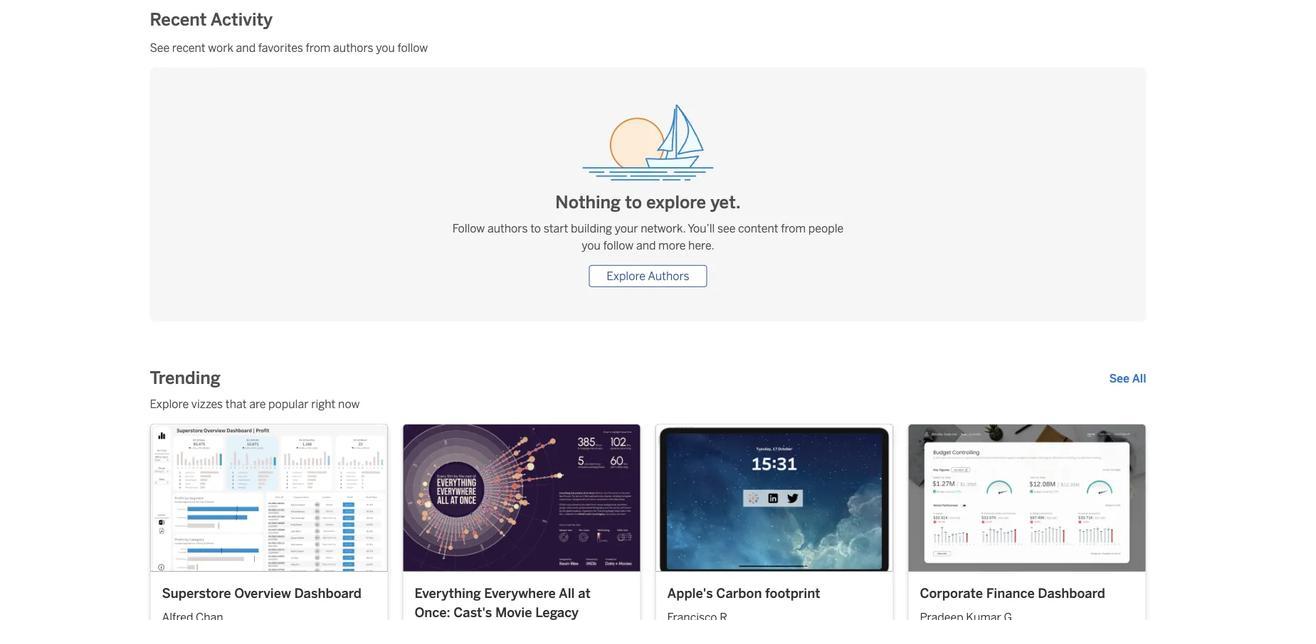 Task type: describe. For each thing, give the bounding box(es) containing it.
explore
[[646, 193, 706, 213]]

recent
[[150, 9, 207, 30]]

overview
[[234, 586, 291, 601]]

corporate finance dashboard
[[920, 586, 1105, 601]]

your
[[615, 222, 638, 235]]

superstore
[[162, 586, 231, 601]]

explore authors
[[607, 270, 689, 283]]

authors inside follow authors to start building your network. you'll see content from people you follow and more here.
[[488, 222, 528, 235]]

building
[[571, 222, 612, 235]]

dashboard for superstore overview dashboard
[[294, 586, 362, 601]]

trending heading
[[150, 367, 220, 390]]

here.
[[688, 239, 714, 253]]

workbook thumbnail image for finance
[[909, 425, 1146, 572]]

yet.
[[710, 193, 741, 213]]

everything
[[415, 586, 481, 601]]

at
[[578, 586, 591, 601]]

0 horizontal spatial follow
[[397, 41, 428, 54]]

vizzes
[[191, 398, 223, 411]]

legacy
[[535, 605, 579, 621]]

cast's
[[454, 605, 492, 621]]

see recent work and favorites from authors you follow
[[150, 41, 428, 54]]

recent activity heading
[[150, 8, 273, 31]]

network.
[[641, 222, 686, 235]]

content
[[738, 222, 778, 235]]

authors
[[648, 270, 689, 283]]

explore for explore authors
[[607, 270, 646, 283]]

footprint
[[765, 586, 820, 601]]

explore vizzes that are popular right now element
[[150, 396, 1146, 413]]

you'll
[[688, 222, 715, 235]]

that
[[225, 398, 247, 411]]

see all link
[[1109, 370, 1146, 387]]

popular
[[268, 398, 309, 411]]

follow
[[452, 222, 485, 235]]

1 horizontal spatial to
[[625, 193, 642, 213]]

0 vertical spatial authors
[[333, 41, 373, 54]]

from inside follow authors to start building your network. you'll see content from people you follow and more here.
[[781, 222, 806, 235]]

you inside follow authors to start building your network. you'll see content from people you follow and more here.
[[582, 239, 601, 253]]

workbook thumbnail image for overview
[[151, 425, 388, 572]]

follow inside follow authors to start building your network. you'll see content from people you follow and more here.
[[603, 239, 634, 253]]

once:
[[415, 605, 450, 621]]

0 horizontal spatial you
[[376, 41, 395, 54]]

more
[[658, 239, 686, 253]]

explore vizzes that are popular right now
[[150, 398, 360, 411]]

workbook thumbnail image for everywhere
[[403, 425, 640, 572]]



Task type: locate. For each thing, give the bounding box(es) containing it.
0 vertical spatial you
[[376, 41, 395, 54]]

from left the people
[[781, 222, 806, 235]]

from
[[306, 41, 331, 54], [781, 222, 806, 235]]

nothing to explore yet.
[[555, 193, 741, 213]]

superstore overview dashboard link
[[162, 584, 376, 604]]

1 horizontal spatial from
[[781, 222, 806, 235]]

explore
[[607, 270, 646, 283], [150, 398, 189, 411]]

to
[[625, 193, 642, 213], [530, 222, 541, 235]]

everything everywhere all at once: cast's movie legacy link
[[415, 584, 629, 621]]

apple's carbon footprint
[[667, 586, 820, 601]]

you
[[376, 41, 395, 54], [582, 239, 601, 253]]

1 vertical spatial see
[[1109, 372, 1130, 385]]

to up your
[[625, 193, 642, 213]]

0 vertical spatial follow
[[397, 41, 428, 54]]

0 horizontal spatial see
[[150, 41, 170, 54]]

1 dashboard from the left
[[294, 586, 362, 601]]

1 horizontal spatial follow
[[603, 239, 634, 253]]

finance
[[986, 586, 1035, 601]]

trending
[[150, 368, 220, 389]]

people
[[808, 222, 844, 235]]

0 vertical spatial from
[[306, 41, 331, 54]]

1 horizontal spatial and
[[636, 239, 656, 253]]

workbook thumbnail image for carbon
[[656, 425, 893, 572]]

apple's
[[667, 586, 713, 601]]

0 horizontal spatial explore
[[150, 398, 189, 411]]

carbon
[[716, 586, 762, 601]]

and down the 'network.'
[[636, 239, 656, 253]]

movie
[[495, 605, 532, 621]]

explore down trending heading
[[150, 398, 189, 411]]

dashboard right finance
[[1038, 586, 1105, 601]]

all inside everything everywhere all at once: cast's movie legacy
[[559, 586, 575, 601]]

from right the favorites
[[306, 41, 331, 54]]

dashboard
[[294, 586, 362, 601], [1038, 586, 1105, 601]]

0 horizontal spatial authors
[[333, 41, 373, 54]]

1 horizontal spatial authors
[[488, 222, 528, 235]]

1 vertical spatial from
[[781, 222, 806, 235]]

corporate finance dashboard link
[[920, 584, 1134, 604]]

everywhere
[[484, 586, 556, 601]]

1 horizontal spatial see
[[1109, 372, 1130, 385]]

favorites
[[258, 41, 303, 54]]

work
[[208, 41, 233, 54]]

superstore overview dashboard
[[162, 586, 362, 601]]

4 workbook thumbnail image from the left
[[909, 425, 1146, 572]]

1 vertical spatial explore
[[150, 398, 189, 411]]

1 horizontal spatial you
[[582, 239, 601, 253]]

0 vertical spatial and
[[236, 41, 256, 54]]

1 vertical spatial to
[[530, 222, 541, 235]]

to left start
[[530, 222, 541, 235]]

see for see all
[[1109, 372, 1130, 385]]

workbook thumbnail image
[[151, 425, 388, 572], [403, 425, 640, 572], [656, 425, 893, 572], [909, 425, 1146, 572]]

0 horizontal spatial all
[[559, 586, 575, 601]]

2 workbook thumbnail image from the left
[[403, 425, 640, 572]]

recent activity
[[150, 9, 273, 30]]

0 horizontal spatial from
[[306, 41, 331, 54]]

1 vertical spatial you
[[582, 239, 601, 253]]

dashboard for corporate finance dashboard
[[1038, 586, 1105, 601]]

1 horizontal spatial dashboard
[[1038, 586, 1105, 601]]

see for see recent work and favorites from authors you follow
[[150, 41, 170, 54]]

nothing
[[555, 193, 621, 213]]

1 horizontal spatial explore
[[607, 270, 646, 283]]

explore authors link
[[589, 265, 707, 287]]

0 vertical spatial explore
[[607, 270, 646, 283]]

follow authors to start building your network. you'll see content from people you follow and more here.
[[452, 222, 844, 253]]

1 vertical spatial all
[[559, 586, 575, 601]]

right
[[311, 398, 336, 411]]

start
[[544, 222, 568, 235]]

0 horizontal spatial dashboard
[[294, 586, 362, 601]]

follow
[[397, 41, 428, 54], [603, 239, 634, 253]]

apple's carbon footprint link
[[667, 584, 882, 604]]

0 horizontal spatial and
[[236, 41, 256, 54]]

1 vertical spatial follow
[[603, 239, 634, 253]]

explore for explore vizzes that are popular right now
[[150, 398, 189, 411]]

1 vertical spatial authors
[[488, 222, 528, 235]]

all
[[1132, 372, 1146, 385], [559, 586, 575, 601]]

3 workbook thumbnail image from the left
[[656, 425, 893, 572]]

see recent work and favorites from authors you follow element
[[150, 39, 1146, 56]]

and
[[236, 41, 256, 54], [636, 239, 656, 253]]

0 vertical spatial see
[[150, 41, 170, 54]]

now
[[338, 398, 360, 411]]

0 vertical spatial all
[[1132, 372, 1146, 385]]

activity
[[211, 9, 273, 30]]

recent
[[172, 41, 205, 54]]

explore left authors
[[607, 270, 646, 283]]

1 vertical spatial and
[[636, 239, 656, 253]]

see all
[[1109, 372, 1146, 385]]

are
[[249, 398, 266, 411]]

0 vertical spatial to
[[625, 193, 642, 213]]

dashboard right overview
[[294, 586, 362, 601]]

1 horizontal spatial all
[[1132, 372, 1146, 385]]

see
[[718, 222, 736, 235]]

1 workbook thumbnail image from the left
[[151, 425, 388, 572]]

everything everywhere all at once: cast's movie legacy
[[415, 586, 591, 621]]

to inside follow authors to start building your network. you'll see content from people you follow and more here.
[[530, 222, 541, 235]]

0 horizontal spatial to
[[530, 222, 541, 235]]

authors
[[333, 41, 373, 54], [488, 222, 528, 235]]

corporate
[[920, 586, 983, 601]]

dashboard inside "link"
[[1038, 586, 1105, 601]]

2 dashboard from the left
[[1038, 586, 1105, 601]]

see all trending element
[[1109, 370, 1146, 387]]

and right work
[[236, 41, 256, 54]]

see
[[150, 41, 170, 54], [1109, 372, 1130, 385]]

and inside follow authors to start building your network. you'll see content from people you follow and more here.
[[636, 239, 656, 253]]



Task type: vqa. For each thing, say whether or not it's contained in the screenshot.
the Can be downloaded or copied
no



